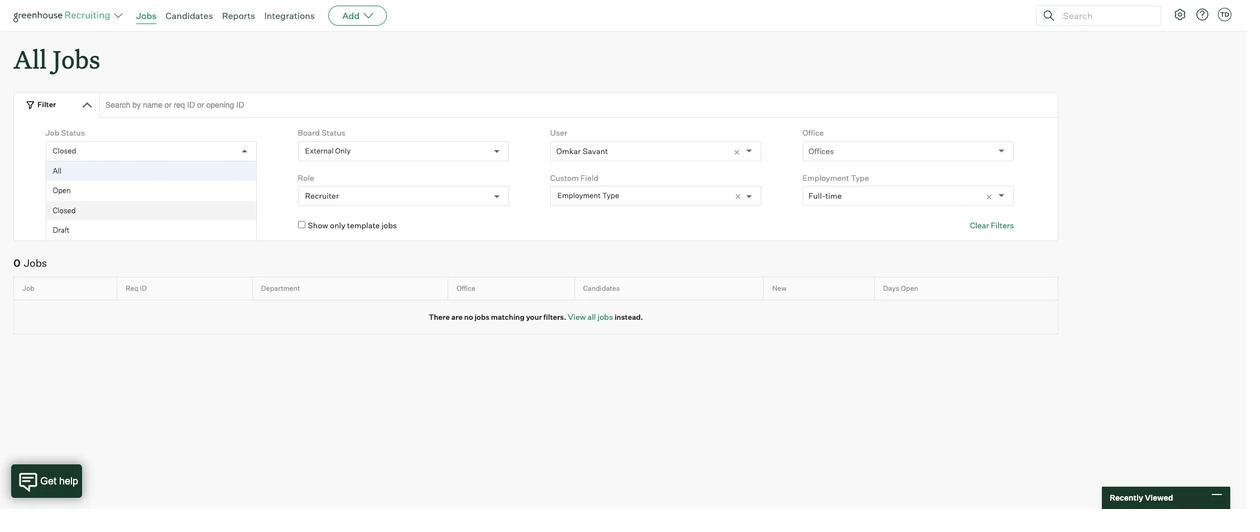 Task type: vqa. For each thing, say whether or not it's contained in the screenshot.
David
no



Task type: locate. For each thing, give the bounding box(es) containing it.
2 only from the left
[[330, 221, 345, 230]]

0 vertical spatial closed
[[53, 146, 76, 155]]

integrations link
[[264, 10, 315, 21]]

integrations
[[264, 10, 315, 21]]

2 vertical spatial jobs
[[24, 257, 47, 269]]

id
[[140, 284, 147, 293]]

0 horizontal spatial show
[[56, 221, 76, 230]]

show for show only template jobs
[[308, 221, 328, 230]]

open right days
[[901, 284, 918, 293]]

job down filter
[[46, 128, 59, 137]]

jobs inside there are no jobs matching your filters. view all jobs instead.
[[475, 312, 490, 321]]

jobs left i'm
[[95, 221, 110, 230]]

1 horizontal spatial open
[[901, 284, 918, 293]]

all for all
[[53, 166, 61, 175]]

0 horizontal spatial department
[[46, 173, 90, 182]]

0 vertical spatial jobs
[[136, 10, 157, 21]]

0 horizontal spatial office
[[457, 284, 475, 293]]

0 horizontal spatial all
[[13, 42, 47, 75]]

new
[[772, 284, 787, 293]]

0 horizontal spatial employment
[[557, 191, 601, 200]]

departments
[[52, 191, 100, 201]]

1 show from the left
[[56, 221, 76, 230]]

0 horizontal spatial job
[[22, 284, 35, 293]]

office
[[803, 128, 824, 137], [457, 284, 475, 293]]

jobs
[[95, 221, 110, 230], [382, 221, 397, 230], [598, 312, 613, 321], [475, 312, 490, 321]]

closed down job status
[[53, 146, 76, 155]]

jobs down greenhouse recruiting image
[[53, 42, 100, 75]]

office up offices
[[803, 128, 824, 137]]

candidates right jobs link
[[166, 10, 213, 21]]

show right show only jobs i'm following "option"
[[56, 221, 76, 230]]

savant
[[583, 146, 608, 156]]

0 vertical spatial employment type
[[803, 173, 869, 182]]

1 vertical spatial clear value element
[[986, 187, 999, 206]]

0
[[13, 257, 21, 269]]

custom field
[[550, 173, 598, 182]]

1 horizontal spatial candidates
[[583, 284, 620, 293]]

1 vertical spatial employment type
[[557, 191, 619, 200]]

0 horizontal spatial status
[[61, 128, 85, 137]]

add button
[[328, 6, 387, 26]]

1 horizontal spatial employment
[[803, 173, 849, 182]]

1 horizontal spatial type
[[851, 173, 869, 182]]

1 vertical spatial jobs
[[53, 42, 100, 75]]

2 closed from the top
[[53, 206, 76, 215]]

0 horizontal spatial only
[[78, 221, 93, 230]]

1 horizontal spatial all
[[53, 166, 61, 175]]

type
[[851, 173, 869, 182], [602, 191, 619, 200]]

clear value element
[[733, 142, 747, 161], [986, 187, 999, 206]]

0 vertical spatial clear value element
[[733, 142, 747, 161]]

reports link
[[222, 10, 255, 21]]

all
[[13, 42, 47, 75], [53, 166, 61, 175]]

employment
[[803, 173, 849, 182], [557, 191, 601, 200]]

open up show only jobs i'm following "option"
[[53, 186, 71, 195]]

only
[[335, 146, 351, 155]]

employment type
[[803, 173, 869, 182], [557, 191, 619, 200]]

candidates up all
[[583, 284, 620, 293]]

only
[[78, 221, 93, 230], [330, 221, 345, 230]]

there are no jobs matching your filters. view all jobs instead.
[[429, 312, 643, 321]]

department
[[46, 173, 90, 182], [261, 284, 300, 293]]

candidates
[[166, 10, 213, 21], [583, 284, 620, 293]]

1 horizontal spatial job
[[46, 128, 59, 137]]

time
[[825, 191, 842, 201]]

1 horizontal spatial office
[[803, 128, 824, 137]]

1 status from the left
[[61, 128, 85, 137]]

td button
[[1218, 8, 1232, 21]]

0 horizontal spatial employment type
[[557, 191, 619, 200]]

1 vertical spatial employment
[[557, 191, 601, 200]]

1 vertical spatial candidates
[[583, 284, 620, 293]]

job status
[[46, 128, 85, 137]]

1 horizontal spatial status
[[322, 128, 345, 137]]

0 vertical spatial open
[[53, 186, 71, 195]]

only for jobs
[[78, 221, 93, 230]]

closed down departments
[[53, 206, 76, 215]]

employment type down field
[[557, 191, 619, 200]]

0 horizontal spatial jobs
[[24, 257, 47, 269]]

only right draft
[[78, 221, 93, 230]]

0 horizontal spatial clear value element
[[733, 142, 747, 161]]

jobs
[[136, 10, 157, 21], [53, 42, 100, 75], [24, 257, 47, 269]]

2 status from the left
[[322, 128, 345, 137]]

1 vertical spatial job
[[22, 284, 35, 293]]

0 vertical spatial office
[[803, 128, 824, 137]]

status for board status
[[322, 128, 345, 137]]

1 vertical spatial type
[[602, 191, 619, 200]]

all up filter
[[13, 42, 47, 75]]

draft
[[53, 226, 69, 235]]

0 vertical spatial type
[[851, 173, 869, 182]]

jobs right no
[[475, 312, 490, 321]]

1 vertical spatial closed
[[53, 206, 76, 215]]

offices
[[809, 146, 834, 156]]

show right show only template jobs checkbox
[[308, 221, 328, 230]]

status
[[61, 128, 85, 137], [322, 128, 345, 137]]

1 horizontal spatial clear value element
[[986, 187, 999, 206]]

1 horizontal spatial jobs
[[53, 42, 100, 75]]

closed
[[53, 146, 76, 155], [53, 206, 76, 215]]

jobs link
[[136, 10, 157, 21]]

1 horizontal spatial department
[[261, 284, 300, 293]]

show
[[56, 221, 76, 230], [308, 221, 328, 230]]

0 vertical spatial department
[[46, 173, 90, 182]]

employment down custom field at the top of the page
[[557, 191, 601, 200]]

employment type up time on the top right of the page
[[803, 173, 869, 182]]

open
[[53, 186, 71, 195], [901, 284, 918, 293]]

clear value image
[[733, 148, 741, 156]]

only left template
[[330, 221, 345, 230]]

1 horizontal spatial only
[[330, 221, 345, 230]]

show only jobs i'm following
[[56, 221, 158, 230]]

employment up full-time
[[803, 173, 849, 182]]

0 vertical spatial candidates
[[166, 10, 213, 21]]

add
[[342, 10, 360, 21]]

full-time
[[809, 191, 842, 201]]

all up departments
[[53, 166, 61, 175]]

job for job status
[[46, 128, 59, 137]]

1 only from the left
[[78, 221, 93, 230]]

office up no
[[457, 284, 475, 293]]

Search by name or req ID or opening ID text field
[[99, 92, 1058, 118]]

0 vertical spatial all
[[13, 42, 47, 75]]

job
[[46, 128, 59, 137], [22, 284, 35, 293]]

jobs right 0
[[24, 257, 47, 269]]

2 show from the left
[[308, 221, 328, 230]]

1 horizontal spatial show
[[308, 221, 328, 230]]

jobs left candidates "link"
[[136, 10, 157, 21]]

omkar
[[556, 146, 581, 156]]

clear value element for full-time
[[986, 187, 999, 206]]

job down 0 jobs
[[22, 284, 35, 293]]

0 vertical spatial job
[[46, 128, 59, 137]]

0 jobs
[[13, 257, 47, 269]]

1 vertical spatial all
[[53, 166, 61, 175]]

0 horizontal spatial type
[[602, 191, 619, 200]]

1 vertical spatial office
[[457, 284, 475, 293]]



Task type: describe. For each thing, give the bounding box(es) containing it.
all
[[588, 312, 596, 321]]

your
[[526, 312, 542, 321]]

recently viewed
[[1110, 493, 1173, 503]]

i'm
[[112, 221, 123, 230]]

custom
[[550, 173, 579, 182]]

filter
[[37, 100, 56, 109]]

show for show only jobs i'm following
[[56, 221, 76, 230]]

jobs for all jobs
[[53, 42, 100, 75]]

view
[[568, 312, 586, 321]]

filters
[[991, 221, 1014, 230]]

user
[[550, 128, 567, 137]]

candidates link
[[166, 10, 213, 21]]

clear value element for omkar savant
[[733, 142, 747, 161]]

all jobs
[[13, 42, 100, 75]]

filters.
[[544, 312, 566, 321]]

clear filters
[[970, 221, 1014, 230]]

Show only template jobs checkbox
[[298, 221, 305, 228]]

no
[[464, 312, 473, 321]]

1 closed from the top
[[53, 146, 76, 155]]

clear filters link
[[970, 220, 1014, 231]]

there
[[429, 312, 450, 321]]

0 horizontal spatial open
[[53, 186, 71, 195]]

full-
[[809, 191, 826, 201]]

1 horizontal spatial employment type
[[803, 173, 869, 182]]

days
[[883, 284, 899, 293]]

td button
[[1216, 6, 1234, 23]]

all for all jobs
[[13, 42, 47, 75]]

1 vertical spatial open
[[901, 284, 918, 293]]

recruiter
[[305, 191, 339, 201]]

board
[[298, 128, 320, 137]]

jobs right template
[[382, 221, 397, 230]]

jobs right all
[[598, 312, 613, 321]]

board status
[[298, 128, 345, 137]]

viewed
[[1145, 493, 1173, 503]]

days open
[[883, 284, 918, 293]]

job for job
[[22, 284, 35, 293]]

req id
[[126, 284, 147, 293]]

field
[[580, 173, 598, 182]]

reports
[[222, 10, 255, 21]]

greenhouse recruiting image
[[13, 9, 114, 22]]

1 vertical spatial department
[[261, 284, 300, 293]]

show only template jobs
[[308, 221, 397, 230]]

recently
[[1110, 493, 1143, 503]]

role
[[298, 173, 314, 182]]

req
[[126, 284, 138, 293]]

configure image
[[1173, 8, 1187, 21]]

instead.
[[615, 312, 643, 321]]

status for job status
[[61, 128, 85, 137]]

matching
[[491, 312, 525, 321]]

following
[[125, 221, 158, 230]]

external only
[[305, 146, 351, 155]]

jobs for 0 jobs
[[24, 257, 47, 269]]

external
[[305, 146, 334, 155]]

Search text field
[[1060, 8, 1151, 24]]

td
[[1220, 11, 1229, 18]]

clear value image
[[986, 193, 993, 201]]

Show only jobs I'm following checkbox
[[46, 221, 53, 228]]

clear
[[970, 221, 989, 230]]

0 horizontal spatial candidates
[[166, 10, 213, 21]]

full-time option
[[809, 191, 842, 201]]

view all jobs link
[[568, 312, 613, 321]]

omkar savant option
[[556, 146, 608, 156]]

2 horizontal spatial jobs
[[136, 10, 157, 21]]

are
[[451, 312, 463, 321]]

template
[[347, 221, 380, 230]]

0 vertical spatial employment
[[803, 173, 849, 182]]

only for template
[[330, 221, 345, 230]]

omkar savant
[[556, 146, 608, 156]]



